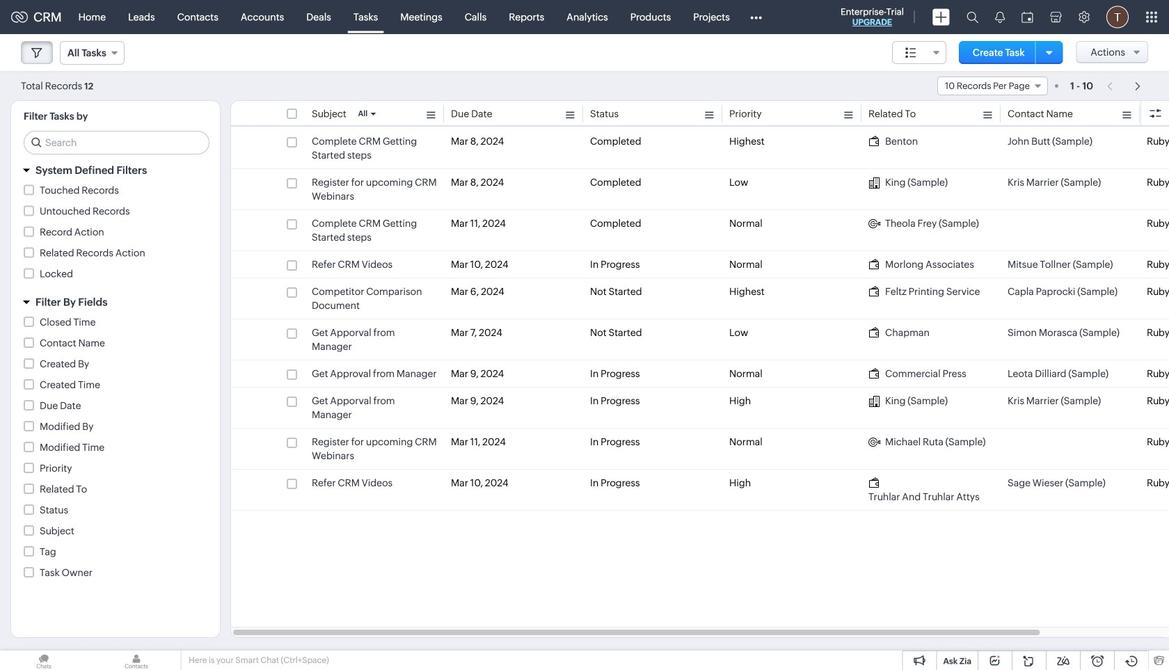 Task type: describe. For each thing, give the bounding box(es) containing it.
none field size
[[892, 41, 947, 64]]

create menu image
[[933, 9, 950, 25]]

contacts image
[[93, 651, 180, 670]]

search image
[[967, 11, 979, 23]]

signals image
[[996, 11, 1005, 23]]

Search text field
[[24, 132, 209, 154]]

search element
[[959, 0, 987, 34]]

profile image
[[1107, 6, 1129, 28]]

size image
[[906, 47, 917, 59]]

create menu element
[[925, 0, 959, 34]]



Task type: locate. For each thing, give the bounding box(es) containing it.
row group
[[231, 128, 1170, 511]]

logo image
[[11, 11, 28, 23]]

profile element
[[1099, 0, 1138, 34]]

Other Modules field
[[741, 6, 771, 28]]

None field
[[60, 41, 124, 65], [892, 41, 947, 64], [938, 77, 1048, 95], [60, 41, 124, 65], [938, 77, 1048, 95]]

calendar image
[[1022, 11, 1034, 23]]

signals element
[[987, 0, 1014, 34]]

chats image
[[0, 651, 88, 670]]



Task type: vqa. For each thing, say whether or not it's contained in the screenshot.
Lead Status for Contact
no



